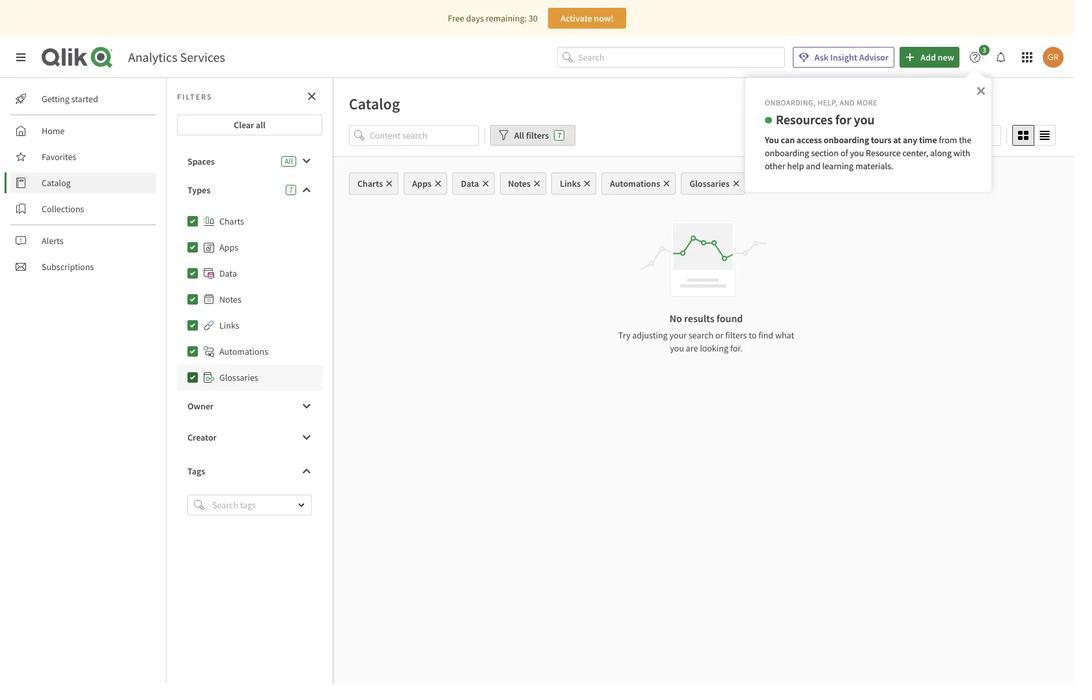 Task type: describe. For each thing, give the bounding box(es) containing it.
analytics
[[128, 49, 177, 65]]

adjusting
[[632, 329, 668, 341]]

tags button
[[177, 461, 322, 482]]

data button
[[452, 173, 495, 195]]

automations button
[[602, 173, 676, 195]]

subscriptions
[[42, 261, 94, 273]]

apps inside 'apps' button
[[412, 178, 432, 189]]

any
[[903, 134, 917, 146]]

clear all button
[[177, 115, 322, 135]]

advisor
[[859, 51, 889, 63]]

greg robinson image
[[1043, 47, 1064, 68]]

charts inside charts button
[[357, 178, 383, 189]]

links inside button
[[560, 178, 581, 189]]

try
[[618, 329, 630, 341]]

×
[[977, 81, 986, 99]]

all filters
[[514, 130, 549, 141]]

30
[[529, 12, 538, 24]]

are
[[686, 342, 698, 354]]

resources
[[776, 111, 833, 127]]

search tags element
[[194, 500, 204, 510]]

search
[[689, 329, 714, 341]]

add
[[921, 51, 936, 63]]

Recently used field
[[918, 125, 1001, 146]]

3
[[982, 45, 986, 55]]

search tags image
[[194, 500, 204, 510]]

and inside from the onboarding section of you resource center, along with other help and learning materials.
[[806, 160, 821, 172]]

from the onboarding section of you resource center, along with other help and learning materials.
[[765, 134, 973, 172]]

types
[[188, 184, 210, 196]]

now!
[[594, 12, 614, 24]]

you can access onboarding tours at any time
[[765, 134, 937, 146]]

filters inside no results found try adjusting your search or filters to find what you are looking for.
[[725, 329, 747, 341]]

collections link
[[10, 199, 156, 219]]

to
[[749, 329, 757, 341]]

onboarding, help, and more
[[765, 98, 878, 107]]

Search tags text field
[[210, 495, 286, 516]]

can
[[781, 134, 795, 146]]

notes button
[[500, 173, 546, 195]]

recently
[[927, 130, 960, 141]]

navigation pane element
[[0, 83, 166, 283]]

all for all
[[285, 156, 293, 166]]

for.
[[730, 342, 743, 354]]

or
[[715, 329, 724, 341]]

found
[[717, 312, 743, 325]]

onboarding,
[[765, 98, 816, 107]]

charts button
[[349, 173, 399, 195]]

along
[[930, 147, 952, 159]]

getting started link
[[10, 89, 156, 109]]

days
[[466, 12, 484, 24]]

clear
[[234, 119, 254, 131]]

0 horizontal spatial glossaries
[[219, 372, 258, 383]]

ask insight advisor button
[[793, 47, 895, 68]]

7 inside filters region
[[557, 130, 561, 140]]

0 vertical spatial onboarding
[[824, 134, 869, 146]]

onboarding inside from the onboarding section of you resource center, along with other help and learning materials.
[[765, 147, 809, 159]]

analytics services
[[128, 49, 225, 65]]

Search text field
[[578, 47, 785, 68]]

services
[[180, 49, 225, 65]]

home
[[42, 125, 65, 137]]

glossaries inside button
[[690, 178, 730, 189]]

alerts link
[[10, 230, 156, 251]]

all for all filters
[[514, 130, 524, 141]]

for
[[835, 111, 851, 127]]

you inside no results found try adjusting your search or filters to find what you are looking for.
[[670, 342, 684, 354]]

clear all
[[234, 119, 266, 131]]

help
[[787, 160, 804, 172]]

recently used
[[927, 130, 980, 141]]

activate
[[561, 12, 592, 24]]

free days remaining: 30
[[448, 12, 538, 24]]

remaining:
[[486, 12, 527, 24]]

favorites link
[[10, 146, 156, 167]]

free
[[448, 12, 464, 24]]

all
[[256, 119, 266, 131]]



Task type: locate. For each thing, give the bounding box(es) containing it.
creator
[[188, 432, 217, 443]]

1 horizontal spatial glossaries
[[690, 178, 730, 189]]

resources for you
[[776, 111, 875, 127]]

section
[[811, 147, 839, 159]]

and
[[840, 98, 855, 107], [806, 160, 821, 172]]

favorites
[[42, 151, 76, 163]]

filters
[[177, 91, 213, 101]]

subscriptions link
[[10, 257, 156, 277]]

1 horizontal spatial automations
[[610, 178, 660, 189]]

of
[[841, 147, 848, 159]]

at
[[893, 134, 901, 146]]

1 vertical spatial onboarding
[[765, 147, 809, 159]]

notes inside notes button
[[508, 178, 531, 189]]

0 vertical spatial 7
[[557, 130, 561, 140]]

tags
[[188, 466, 205, 477]]

the
[[959, 134, 972, 146]]

filters
[[526, 130, 549, 141], [725, 329, 747, 341]]

tours
[[871, 134, 892, 146]]

1 vertical spatial you
[[850, 147, 864, 159]]

all up notes button
[[514, 130, 524, 141]]

activate now!
[[561, 12, 614, 24]]

× dialog
[[745, 77, 992, 193]]

data
[[461, 178, 479, 189], [219, 268, 237, 279]]

0 horizontal spatial automations
[[219, 346, 268, 357]]

results
[[684, 312, 715, 325]]

getting
[[42, 93, 70, 105]]

you down the more
[[854, 111, 875, 127]]

you down the your on the top right of page
[[670, 342, 684, 354]]

apps
[[412, 178, 432, 189], [219, 242, 238, 253]]

0 horizontal spatial filters
[[526, 130, 549, 141]]

time
[[919, 134, 937, 146]]

0 vertical spatial links
[[560, 178, 581, 189]]

automations
[[610, 178, 660, 189], [219, 346, 268, 357]]

1 vertical spatial 7
[[289, 185, 293, 195]]

apps button
[[404, 173, 447, 195]]

with
[[954, 147, 970, 159]]

7
[[557, 130, 561, 140], [289, 185, 293, 195]]

0 vertical spatial you
[[854, 111, 875, 127]]

materials.
[[856, 160, 893, 172]]

1 horizontal spatial catalog
[[349, 94, 400, 114]]

1 horizontal spatial notes
[[508, 178, 531, 189]]

0 horizontal spatial data
[[219, 268, 237, 279]]

onboarding
[[824, 134, 869, 146], [765, 147, 809, 159]]

center,
[[903, 147, 929, 159]]

3 button
[[965, 45, 994, 68]]

1 vertical spatial apps
[[219, 242, 238, 253]]

glossaries button
[[681, 173, 745, 195]]

1 vertical spatial links
[[219, 320, 239, 331]]

onboarding down can at top right
[[765, 147, 809, 159]]

onboarding up the of
[[824, 134, 869, 146]]

1 vertical spatial catalog
[[42, 177, 71, 189]]

add new button
[[900, 47, 960, 68]]

help,
[[818, 98, 838, 107]]

creator button
[[177, 427, 322, 448]]

automations inside button
[[610, 178, 660, 189]]

0 horizontal spatial and
[[806, 160, 821, 172]]

1 vertical spatial and
[[806, 160, 821, 172]]

insight
[[830, 51, 858, 63]]

learning
[[822, 160, 854, 172]]

find
[[759, 329, 774, 341]]

owner
[[188, 400, 214, 412]]

analytics services element
[[128, 49, 225, 65]]

0 vertical spatial apps
[[412, 178, 432, 189]]

0 horizontal spatial charts
[[219, 215, 244, 227]]

your
[[670, 329, 687, 341]]

filters region
[[333, 122, 1074, 156]]

used
[[961, 130, 980, 141]]

0 vertical spatial notes
[[508, 178, 531, 189]]

add new
[[921, 51, 954, 63]]

2 vertical spatial you
[[670, 342, 684, 354]]

1 vertical spatial all
[[285, 156, 293, 166]]

1 horizontal spatial apps
[[412, 178, 432, 189]]

you inside from the onboarding section of you resource center, along with other help and learning materials.
[[850, 147, 864, 159]]

0 horizontal spatial apps
[[219, 242, 238, 253]]

no results found try adjusting your search or filters to find what you are looking for.
[[618, 312, 794, 354]]

notes
[[508, 178, 531, 189], [219, 294, 241, 305]]

resource
[[866, 147, 901, 159]]

started
[[71, 93, 98, 105]]

catalog up content search text field
[[349, 94, 400, 114]]

1 vertical spatial filters
[[725, 329, 747, 341]]

0 horizontal spatial notes
[[219, 294, 241, 305]]

automations right links button
[[610, 178, 660, 189]]

getting started
[[42, 93, 98, 105]]

0 horizontal spatial links
[[219, 320, 239, 331]]

catalog down favorites
[[42, 177, 71, 189]]

ask insight advisor
[[815, 51, 889, 63]]

and down section
[[806, 160, 821, 172]]

other
[[765, 160, 785, 172]]

searchbar element
[[557, 47, 785, 68]]

0 vertical spatial all
[[514, 130, 524, 141]]

filters up the for.
[[725, 329, 747, 341]]

1 vertical spatial charts
[[219, 215, 244, 227]]

1 vertical spatial glossaries
[[219, 372, 258, 383]]

1 horizontal spatial filters
[[725, 329, 747, 341]]

open image
[[298, 501, 305, 509]]

1 horizontal spatial all
[[514, 130, 524, 141]]

no
[[670, 312, 682, 325]]

glossaries down filters region
[[690, 178, 730, 189]]

1 horizontal spatial and
[[840, 98, 855, 107]]

catalog link
[[10, 173, 156, 193]]

more
[[857, 98, 878, 107]]

filters inside region
[[526, 130, 549, 141]]

× button
[[977, 81, 986, 99]]

0 vertical spatial and
[[840, 98, 855, 107]]

all inside filters region
[[514, 130, 524, 141]]

ask
[[815, 51, 829, 63]]

activate now! link
[[548, 8, 626, 29]]

looking
[[700, 342, 729, 354]]

new
[[938, 51, 954, 63]]

1 vertical spatial notes
[[219, 294, 241, 305]]

links button
[[552, 173, 596, 195]]

links
[[560, 178, 581, 189], [219, 320, 239, 331]]

1 horizontal spatial data
[[461, 178, 479, 189]]

what
[[775, 329, 794, 341]]

1 vertical spatial automations
[[219, 346, 268, 357]]

close sidebar menu image
[[16, 52, 26, 63]]

filters up notes button
[[526, 130, 549, 141]]

0 vertical spatial glossaries
[[690, 178, 730, 189]]

0 horizontal spatial onboarding
[[765, 147, 809, 159]]

0 vertical spatial data
[[461, 178, 479, 189]]

1 horizontal spatial links
[[560, 178, 581, 189]]

switch view group
[[1012, 125, 1056, 146]]

and up for
[[840, 98, 855, 107]]

you
[[765, 134, 779, 146]]

all down clear all button
[[285, 156, 293, 166]]

home link
[[10, 120, 156, 141]]

0 horizontal spatial all
[[285, 156, 293, 166]]

0 horizontal spatial 7
[[289, 185, 293, 195]]

0 horizontal spatial catalog
[[42, 177, 71, 189]]

0 vertical spatial catalog
[[349, 94, 400, 114]]

0 vertical spatial charts
[[357, 178, 383, 189]]

0 vertical spatial filters
[[526, 130, 549, 141]]

data inside button
[[461, 178, 479, 189]]

automations up owner dropdown button
[[219, 346, 268, 357]]

all
[[514, 130, 524, 141], [285, 156, 293, 166]]

owner button
[[177, 396, 322, 417]]

alerts
[[42, 235, 63, 247]]

from
[[939, 134, 957, 146]]

spaces
[[188, 156, 215, 167]]

1 horizontal spatial onboarding
[[824, 134, 869, 146]]

access
[[797, 134, 822, 146]]

you right the of
[[850, 147, 864, 159]]

1 horizontal spatial charts
[[357, 178, 383, 189]]

you
[[854, 111, 875, 127], [850, 147, 864, 159], [670, 342, 684, 354]]

0 vertical spatial automations
[[610, 178, 660, 189]]

glossaries up owner dropdown button
[[219, 372, 258, 383]]

1 horizontal spatial 7
[[557, 130, 561, 140]]

catalog inside navigation pane element
[[42, 177, 71, 189]]

collections
[[42, 203, 84, 215]]

1 vertical spatial data
[[219, 268, 237, 279]]

Content search text field
[[370, 125, 479, 146]]



Task type: vqa. For each thing, say whether or not it's contained in the screenshot.
the Notes in Notes button
yes



